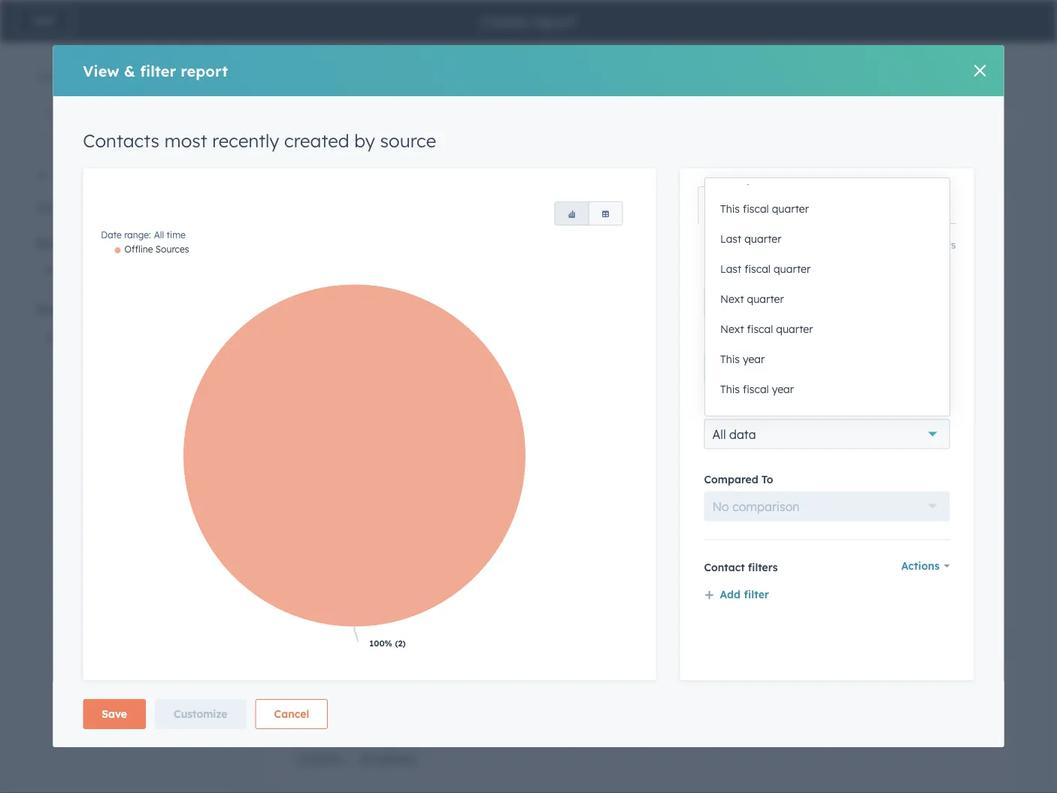 Task type: describe. For each thing, give the bounding box(es) containing it.
clear
[[36, 200, 64, 214]]

results
[[75, 69, 107, 82]]

compared
[[704, 473, 758, 486]]

add
[[720, 588, 741, 601]]

select
[[44, 263, 79, 278]]

compared to
[[704, 473, 773, 486]]

create reports from scratch
[[260, 67, 470, 86]]

leads?
[[737, 718, 774, 733]]

about
[[795, 199, 825, 212]]

1 vertical spatial by
[[531, 224, 550, 243]]

property
[[732, 334, 778, 348]]

next fiscal quarter button
[[705, 314, 950, 344]]

quarter down last quarter button
[[774, 262, 811, 276]]

last for last quarter
[[720, 232, 742, 246]]

of for contacts
[[461, 256, 472, 271]]

create for create report
[[481, 12, 528, 30]]

new custom report
[[298, 115, 407, 130]]

add filter
[[720, 588, 769, 601]]

customize
[[174, 708, 228, 721]]

(2) inside contacts most recently created by source dialog
[[395, 638, 406, 649]]

0 vertical spatial date
[[101, 229, 122, 241]]

fiscal for last fiscal quarter
[[745, 262, 771, 276]]

leads
[[444, 686, 484, 705]]

by inside dialog
[[354, 129, 375, 152]]

all data
[[712, 427, 756, 442]]

created left contacts?
[[576, 256, 620, 271]]

interactive chart image for checkbox containing contacts most recently created by source
[[291, 341, 990, 586]]

exit link
[[15, 6, 72, 36]]

add filter button
[[704, 579, 950, 614]]

visualization
[[36, 303, 103, 316]]

about link
[[773, 187, 846, 223]]

quarter up this fiscal quarter
[[743, 172, 780, 185]]

select button
[[36, 255, 224, 285]]

contact filters
[[704, 561, 778, 574]]

filter templates
[[53, 167, 136, 180]]

sources for marketing
[[414, 718, 457, 733]]

next for next fiscal quarter
[[720, 323, 744, 336]]

no
[[712, 499, 729, 514]]

filters for clear filters
[[67, 200, 98, 214]]

(1)
[[44, 329, 58, 344]]

(1) filter selected
[[44, 329, 138, 344]]

what are the original sources of my most recently created contacts?
[[291, 256, 678, 271]]

1 horizontal spatial 100%
[[641, 562, 664, 573]]

custom
[[327, 115, 368, 130]]

create date
[[712, 361, 780, 376]]

100% (2) inside checkbox
[[641, 562, 677, 573]]

reset
[[894, 238, 923, 252]]

original for most
[[368, 256, 411, 271]]

1 vertical spatial source
[[554, 224, 604, 243]]

date property
[[704, 334, 778, 348]]

no comparison button
[[704, 492, 950, 522]]

reset filters button
[[894, 236, 956, 254]]

report inside page section element
[[532, 12, 576, 30]]

customize button
[[155, 699, 246, 729]]

date
[[754, 361, 780, 376]]

marketing
[[623, 718, 681, 733]]

quarter down this fiscal quarter
[[745, 232, 782, 246]]

comparison
[[733, 499, 800, 514]]

data
[[729, 427, 756, 442]]

cancel button
[[255, 699, 328, 729]]

scratch
[[415, 67, 470, 86]]

what for marketing
[[291, 718, 321, 733]]

this quarter button
[[705, 164, 950, 194]]

create for create reports from templates
[[260, 159, 310, 178]]

clear filters button
[[36, 198, 98, 216]]

date range
[[704, 401, 763, 414]]

quarter down this quarter button
[[772, 202, 809, 215]]

1 horizontal spatial qualified
[[684, 718, 734, 733]]

100% (2) inside contacts most recently created by source dialog
[[369, 638, 406, 649]]

this for this year
[[720, 353, 740, 366]]

save
[[102, 708, 127, 721]]

original source
[[704, 268, 785, 281]]

tab list inside contacts most recently created by source dialog
[[698, 186, 847, 224]]

are for contacts
[[325, 256, 343, 271]]

range:
[[124, 229, 151, 241]]

fiscal for next fiscal quarter
[[747, 323, 773, 336]]

&
[[124, 61, 135, 80]]

the for marketing
[[347, 718, 365, 733]]

1-3 of 3 results
[[36, 69, 107, 82]]

this fiscal quarter
[[720, 202, 809, 215]]

report inside contacts most recently created by source dialog
[[181, 61, 228, 80]]

all data button
[[704, 419, 950, 449]]

0 horizontal spatial qualified
[[373, 686, 440, 705]]

view
[[83, 61, 119, 80]]

what are the original sources of my most recently created marketing qualified leads?
[[291, 718, 774, 733]]

1 vertical spatial contacts most recently created by source
[[291, 224, 604, 243]]

this year button
[[705, 344, 950, 374]]

this quarter
[[720, 172, 780, 185]]

this fiscal quarter button
[[705, 194, 950, 224]]

date range: all time
[[101, 229, 186, 241]]

filter for add filter
[[744, 588, 769, 601]]

created left 'marketing'
[[576, 718, 620, 733]]

data
[[36, 236, 62, 250]]

most inside contacts most recently created by source dialog
[[165, 129, 207, 152]]

selected
[[91, 329, 138, 344]]

(1) filter selected button
[[36, 321, 224, 352]]

last fiscal quarter
[[720, 262, 811, 276]]

this fiscal year
[[720, 383, 794, 396]]

search button
[[704, 287, 950, 317]]

data sources
[[36, 236, 104, 250]]



Task type: locate. For each thing, give the bounding box(es) containing it.
4 this from the top
[[720, 383, 740, 396]]

date for create date
[[704, 334, 729, 348]]

this up date range
[[720, 383, 740, 396]]

from down new custom report
[[374, 159, 410, 178]]

page section element
[[0, 0, 1057, 42]]

all inside checkbox
[[360, 291, 372, 303]]

0 vertical spatial report
[[532, 12, 576, 30]]

marketing
[[291, 686, 368, 705]]

created up create reports from templates
[[284, 129, 349, 152]]

0 vertical spatial next
[[720, 293, 744, 306]]

1 reports from the top
[[315, 67, 370, 86]]

1 horizontal spatial by
[[531, 224, 550, 243]]

1 vertical spatial filters
[[926, 238, 956, 252]]

2 horizontal spatial filters
[[926, 238, 956, 252]]

1 vertical spatial all websites
[[360, 753, 413, 764]]

0 vertical spatial original
[[368, 256, 411, 271]]

source
[[749, 268, 785, 281]]

this down date property
[[720, 353, 740, 366]]

quarter down search popup button
[[776, 323, 813, 336]]

the
[[347, 256, 365, 271], [347, 718, 365, 733]]

fiscal up next quarter
[[745, 262, 771, 276]]

toggle series visibility region
[[115, 244, 189, 255]]

this inside button
[[720, 202, 740, 215]]

exit
[[34, 14, 54, 27]]

reports up custom
[[315, 67, 370, 86]]

1 vertical spatial (2)
[[395, 638, 406, 649]]

1 horizontal spatial 3
[[67, 69, 72, 82]]

what for contacts
[[291, 256, 321, 271]]

filters right the reset
[[926, 238, 956, 252]]

contacts?
[[623, 256, 678, 271]]

2 my from the top
[[476, 718, 493, 733]]

from for scratch
[[374, 67, 410, 86]]

filter
[[140, 61, 176, 80], [62, 329, 88, 344], [744, 588, 769, 601]]

2 vertical spatial of
[[461, 718, 472, 733]]

next down search
[[720, 323, 744, 336]]

1 what from the top
[[291, 256, 321, 271]]

qualified left leads
[[373, 686, 440, 705]]

group
[[555, 202, 623, 226]]

None checkbox
[[260, 193, 1021, 631]]

last quarter button
[[705, 224, 950, 254]]

fiscal
[[743, 202, 769, 215], [745, 262, 771, 276], [747, 323, 773, 336], [743, 383, 769, 396]]

0 vertical spatial sources
[[65, 236, 104, 250]]

report inside option
[[372, 115, 407, 130]]

1 vertical spatial what
[[291, 718, 321, 733]]

None button
[[555, 202, 589, 226], [588, 202, 623, 226], [555, 202, 589, 226], [588, 202, 623, 226]]

tab list
[[698, 186, 847, 224]]

none checkbox containing marketing qualified leads recently created by source
[[260, 655, 1021, 793]]

2 vertical spatial by
[[616, 686, 634, 705]]

sources
[[65, 236, 104, 250], [414, 256, 457, 271], [414, 718, 457, 733]]

tab list containing filters
[[698, 186, 847, 224]]

create date button
[[704, 353, 950, 383]]

1 the from the top
[[347, 256, 365, 271]]

templates
[[415, 159, 489, 178], [83, 167, 136, 180]]

0 vertical spatial source
[[380, 129, 436, 152]]

None checkbox
[[260, 655, 1021, 793]]

0 vertical spatial filters
[[67, 200, 98, 214]]

filter inside add filter button
[[744, 588, 769, 601]]

0 vertical spatial filter
[[140, 61, 176, 80]]

create reports from templates
[[260, 159, 489, 178]]

1-
[[36, 69, 45, 82]]

filters
[[720, 199, 752, 212]]

fiscal for this fiscal quarter
[[743, 202, 769, 215]]

next quarter button
[[705, 284, 950, 314]]

2 vertical spatial filters
[[748, 561, 778, 574]]

filter for (1) filter selected
[[62, 329, 88, 344]]

this down this quarter
[[720, 202, 740, 215]]

2 vertical spatial source
[[639, 686, 689, 705]]

next for next quarter
[[720, 293, 744, 306]]

filters up 'add filter'
[[748, 561, 778, 574]]

are
[[325, 256, 343, 271], [325, 718, 343, 733]]

created inside dialog
[[284, 129, 349, 152]]

fiscal down next quarter
[[747, 323, 773, 336]]

year down date
[[772, 383, 794, 396]]

last down filters link
[[720, 232, 742, 246]]

filter right add
[[744, 588, 769, 601]]

filters inside button
[[67, 200, 98, 214]]

date left range
[[704, 401, 729, 414]]

0 horizontal spatial 100% (2)
[[369, 638, 406, 649]]

2 original from the top
[[368, 718, 411, 733]]

1 vertical spatial qualified
[[684, 718, 734, 733]]

year down property at the top right of the page
[[743, 353, 765, 366]]

1 vertical spatial date
[[704, 334, 729, 348]]

create inside page section element
[[481, 12, 528, 30]]

(2)
[[666, 562, 677, 573], [395, 638, 406, 649]]

2 horizontal spatial report
[[532, 12, 576, 30]]

1 vertical spatial 100% (2)
[[369, 638, 406, 649]]

1 vertical spatial from
[[374, 159, 410, 178]]

0 vertical spatial 100%
[[641, 562, 664, 573]]

this up filters
[[720, 172, 740, 185]]

1 vertical spatial report
[[181, 61, 228, 80]]

interactive chart image inside checkbox
[[291, 341, 990, 586]]

1 vertical spatial filter
[[62, 329, 88, 344]]

0 horizontal spatial 100%
[[369, 638, 392, 649]]

0 vertical spatial qualified
[[373, 686, 440, 705]]

reports
[[315, 67, 370, 86], [315, 159, 370, 178]]

from
[[374, 67, 410, 86], [374, 159, 410, 178]]

1 3 from the left
[[45, 69, 51, 82]]

0 horizontal spatial filters
[[67, 200, 98, 214]]

1 are from the top
[[325, 256, 343, 271]]

2 the from the top
[[347, 718, 365, 733]]

most
[[165, 129, 207, 152], [362, 224, 399, 243], [496, 256, 525, 271], [496, 718, 525, 733]]

0 vertical spatial by
[[354, 129, 375, 152]]

all websites
[[360, 291, 413, 303], [360, 753, 413, 764]]

quarter down source
[[747, 293, 784, 306]]

new
[[298, 115, 323, 130]]

my for recently
[[476, 718, 493, 733]]

1 horizontal spatial year
[[772, 383, 794, 396]]

1 horizontal spatial source
[[554, 224, 604, 243]]

to
[[762, 473, 773, 486]]

0 horizontal spatial report
[[181, 61, 228, 80]]

recently inside dialog
[[212, 129, 279, 152]]

original
[[704, 268, 746, 281]]

2 from from the top
[[374, 159, 410, 178]]

create for create date
[[712, 361, 750, 376]]

none checkbox containing contacts most recently created by source
[[260, 193, 1021, 631]]

websites for most
[[375, 291, 413, 303]]

last inside button
[[720, 232, 742, 246]]

marketing qualified leads recently created by source
[[291, 686, 689, 705]]

interactive chart image
[[101, 244, 638, 662], [291, 341, 990, 586]]

filter inside '(1) filter selected' popup button
[[62, 329, 88, 344]]

this for this fiscal quarter
[[720, 202, 740, 215]]

filters for contact filters
[[748, 561, 778, 574]]

1 websites from the top
[[375, 291, 413, 303]]

1 horizontal spatial 100% (2)
[[641, 562, 677, 573]]

1 vertical spatial last
[[720, 262, 742, 276]]

created up 'what are the original sources of my most recently created contacts?' at top
[[469, 224, 527, 243]]

reset filters
[[894, 238, 956, 252]]

date up this year
[[704, 334, 729, 348]]

1 vertical spatial websites
[[375, 753, 413, 764]]

filters right clear
[[67, 200, 98, 214]]

2 vertical spatial date
[[704, 401, 729, 414]]

fiscal up range
[[743, 383, 769, 396]]

contacts inside dialog
[[83, 129, 159, 152]]

last quarter
[[720, 232, 782, 246]]

1 all websites from the top
[[360, 291, 413, 303]]

created
[[284, 129, 349, 152], [469, 224, 527, 243], [576, 256, 620, 271], [554, 686, 611, 705], [576, 718, 620, 733]]

next inside next quarter "button"
[[720, 293, 744, 306]]

all inside dropdown button
[[712, 427, 726, 442]]

3
[[45, 69, 51, 82], [67, 69, 72, 82]]

websites
[[375, 291, 413, 303], [375, 753, 413, 764]]

create report
[[481, 12, 576, 30]]

1 vertical spatial 100%
[[369, 638, 392, 649]]

original
[[368, 256, 411, 271], [368, 718, 411, 733]]

0 vertical spatial all websites
[[360, 291, 413, 303]]

0 vertical spatial websites
[[375, 291, 413, 303]]

no comparison
[[712, 499, 800, 514]]

2 last from the top
[[720, 262, 742, 276]]

this fiscal year button
[[705, 374, 950, 405]]

quarter inside "button"
[[747, 293, 784, 306]]

cancel
[[274, 708, 309, 721]]

2 vertical spatial sources
[[414, 718, 457, 733]]

sources inside option
[[414, 718, 457, 733]]

1 horizontal spatial report
[[372, 115, 407, 130]]

created up what are the original sources of my most recently created marketing qualified leads?
[[554, 686, 611, 705]]

source inside dialog
[[380, 129, 436, 152]]

create inside popup button
[[712, 361, 750, 376]]

view & filter report
[[83, 61, 228, 80]]

create
[[481, 12, 528, 30], [260, 67, 310, 86], [260, 159, 310, 178], [712, 361, 750, 376]]

0 horizontal spatial source
[[380, 129, 436, 152]]

filters inside button
[[926, 238, 956, 252]]

reports for templates
[[315, 159, 370, 178]]

last inside button
[[720, 262, 742, 276]]

clear filters
[[36, 200, 98, 214]]

0 vertical spatial my
[[476, 256, 493, 271]]

filters link
[[699, 187, 773, 223]]

filter right &
[[140, 61, 176, 80]]

from for templates
[[374, 159, 410, 178]]

are for marketing
[[325, 718, 343, 733]]

contacts most recently created by source inside contacts most recently created by source dialog
[[83, 129, 436, 152]]

last for last fiscal quarter
[[720, 262, 742, 276]]

filters for reset filters
[[926, 238, 956, 252]]

original for qualified
[[368, 718, 411, 733]]

2 horizontal spatial filter
[[744, 588, 769, 601]]

1 vertical spatial the
[[347, 718, 365, 733]]

filter right (1) on the top of page
[[62, 329, 88, 344]]

0 vertical spatial are
[[325, 256, 343, 271]]

my
[[476, 256, 493, 271], [476, 718, 493, 733]]

sources for contacts
[[414, 256, 457, 271]]

contact
[[704, 561, 745, 574]]

next
[[720, 293, 744, 306], [720, 323, 744, 336]]

1 vertical spatial original
[[368, 718, 411, 733]]

date for all data
[[704, 401, 729, 414]]

actions
[[901, 559, 940, 572]]

2 what from the top
[[291, 718, 321, 733]]

1 vertical spatial reports
[[315, 159, 370, 178]]

1 horizontal spatial templates
[[415, 159, 489, 178]]

next fiscal quarter
[[720, 323, 813, 336]]

0 horizontal spatial filter
[[62, 329, 88, 344]]

fiscal up last quarter
[[743, 202, 769, 215]]

by up 'marketing'
[[616, 686, 634, 705]]

actions button
[[901, 555, 950, 576]]

0 vertical spatial what
[[291, 256, 321, 271]]

all websites for qualified
[[360, 753, 413, 764]]

0 horizontal spatial (2)
[[395, 638, 406, 649]]

sources inside checkbox
[[414, 256, 457, 271]]

Search search field
[[36, 100, 224, 130]]

1 vertical spatial of
[[461, 256, 472, 271]]

next quarter
[[720, 293, 784, 306]]

report
[[532, 12, 576, 30], [181, 61, 228, 80], [372, 115, 407, 130]]

this for this quarter
[[720, 172, 740, 185]]

2 are from the top
[[325, 718, 343, 733]]

0 vertical spatial reports
[[315, 67, 370, 86]]

contacts
[[83, 129, 159, 152], [291, 224, 358, 243], [301, 291, 341, 303], [301, 753, 341, 764]]

2 all websites from the top
[[360, 753, 413, 764]]

1 vertical spatial are
[[325, 718, 343, 733]]

all inside option
[[360, 753, 372, 764]]

the for contacts
[[347, 256, 365, 271]]

by up 'what are the original sources of my most recently created contacts?' at top
[[531, 224, 550, 243]]

0 horizontal spatial by
[[354, 129, 375, 152]]

2 reports from the top
[[315, 159, 370, 178]]

1 next from the top
[[720, 293, 744, 306]]

2 3 from the left
[[67, 69, 72, 82]]

1 horizontal spatial filters
[[748, 561, 778, 574]]

2 vertical spatial report
[[372, 115, 407, 130]]

fiscal for this fiscal year
[[743, 383, 769, 396]]

this year
[[720, 353, 765, 366]]

1 vertical spatial my
[[476, 718, 493, 733]]

last fiscal quarter button
[[705, 254, 950, 284]]

next down original
[[720, 293, 744, 306]]

2 horizontal spatial source
[[639, 686, 689, 705]]

0 vertical spatial of
[[54, 69, 64, 82]]

0 vertical spatial last
[[720, 232, 742, 246]]

New custom report checkbox
[[260, 98, 1021, 147]]

0 vertical spatial (2)
[[666, 562, 677, 573]]

0 vertical spatial contacts most recently created by source
[[83, 129, 436, 152]]

1 horizontal spatial filter
[[140, 61, 176, 80]]

0 vertical spatial the
[[347, 256, 365, 271]]

source
[[380, 129, 436, 152], [554, 224, 604, 243], [639, 686, 689, 705]]

100% inside contacts most recently created by source dialog
[[369, 638, 392, 649]]

my for created
[[476, 256, 493, 271]]

1 vertical spatial next
[[720, 323, 744, 336]]

1 vertical spatial year
[[772, 383, 794, 396]]

0 vertical spatial from
[[374, 67, 410, 86]]

0 horizontal spatial templates
[[83, 167, 136, 180]]

quarter
[[743, 172, 780, 185], [772, 202, 809, 215], [745, 232, 782, 246], [774, 262, 811, 276], [747, 293, 784, 306], [776, 323, 813, 336]]

1 original from the top
[[368, 256, 411, 271]]

2 websites from the top
[[375, 753, 413, 764]]

filter
[[53, 167, 80, 180]]

reports down custom
[[315, 159, 370, 178]]

time
[[167, 229, 186, 241]]

websites for qualified
[[375, 753, 413, 764]]

1 from from the top
[[374, 67, 410, 86]]

close image
[[974, 65, 986, 77]]

this for this fiscal year
[[720, 383, 740, 396]]

0 horizontal spatial year
[[743, 353, 765, 366]]

all websites for most
[[360, 291, 413, 303]]

last up search
[[720, 262, 742, 276]]

1 my from the top
[[476, 256, 493, 271]]

from left 'scratch'
[[374, 67, 410, 86]]

2 this from the top
[[720, 202, 740, 215]]

date left range:
[[101, 229, 122, 241]]

search
[[712, 294, 751, 310]]

group inside contacts most recently created by source dialog
[[555, 202, 623, 226]]

2 horizontal spatial by
[[616, 686, 634, 705]]

contacts most recently created by source dialog
[[53, 45, 1004, 748]]

1 this from the top
[[720, 172, 740, 185]]

0 vertical spatial year
[[743, 353, 765, 366]]

1 horizontal spatial (2)
[[666, 562, 677, 573]]

save button
[[83, 699, 146, 729]]

interactive chart image inside contacts most recently created by source dialog
[[101, 244, 638, 662]]

reports for scratch
[[315, 67, 370, 86]]

of for marketing
[[461, 718, 472, 733]]

0 horizontal spatial 3
[[45, 69, 51, 82]]

next inside the next fiscal quarter button
[[720, 323, 744, 336]]

100% (2)
[[641, 562, 677, 573], [369, 638, 406, 649]]

contacts most recently created by source
[[83, 129, 436, 152], [291, 224, 604, 243]]

interactive chart image for group inside the contacts most recently created by source dialog
[[101, 244, 638, 662]]

2 next from the top
[[720, 323, 744, 336]]

by up create reports from templates
[[354, 129, 375, 152]]

1 vertical spatial sources
[[414, 256, 457, 271]]

range
[[732, 401, 763, 414]]

2 vertical spatial filter
[[744, 588, 769, 601]]

0 vertical spatial 100% (2)
[[641, 562, 677, 573]]

create for create reports from scratch
[[260, 67, 310, 86]]

3 this from the top
[[720, 353, 740, 366]]

1 last from the top
[[720, 232, 742, 246]]

qualified left leads?
[[684, 718, 734, 733]]



Task type: vqa. For each thing, say whether or not it's contained in the screenshot.


